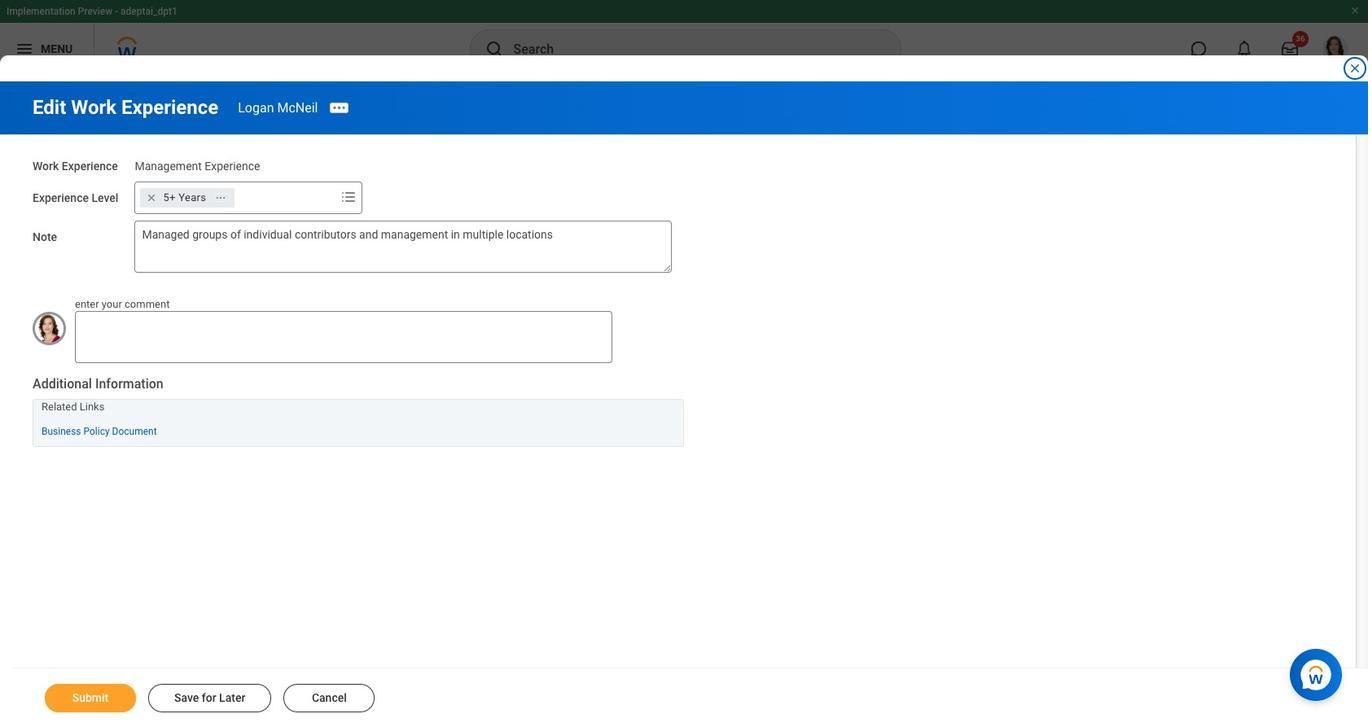 Task type: describe. For each thing, give the bounding box(es) containing it.
experience up management
[[121, 96, 218, 119]]

years
[[179, 191, 206, 203]]

work experience
[[33, 160, 118, 173]]

information
[[95, 376, 163, 392]]

save
[[174, 691, 199, 704]]

links
[[80, 400, 105, 413]]

related links
[[42, 400, 105, 413]]

1 horizontal spatial work
[[71, 96, 116, 119]]

logan
[[238, 100, 274, 115]]

policy
[[83, 426, 110, 437]]

5+ years, press delete to clear value. option
[[140, 188, 235, 207]]

5+
[[163, 191, 176, 203]]

Note text field
[[135, 220, 672, 273]]

save for later button
[[148, 684, 271, 713]]

adeptai_dpt1
[[121, 6, 177, 17]]

1 vertical spatial work
[[33, 160, 59, 173]]

level
[[92, 191, 118, 204]]

document
[[112, 426, 157, 437]]

management
[[135, 160, 202, 173]]

implementation
[[7, 6, 75, 17]]

experience inside management experience element
[[205, 160, 260, 173]]

additional
[[33, 376, 92, 392]]

enter your comment
[[75, 298, 170, 310]]

experience level
[[33, 191, 118, 204]]

x small image
[[144, 190, 160, 206]]

experience up experience level
[[62, 160, 118, 173]]

comment
[[125, 298, 170, 310]]

workday assistant region
[[1290, 643, 1349, 701]]

logan mcneil
[[238, 100, 318, 115]]

enter your comment text field
[[75, 311, 612, 363]]

preview
[[78, 6, 113, 17]]

additional information region
[[33, 376, 684, 447]]

close edit work experience image
[[1349, 62, 1362, 75]]

edit
[[33, 96, 66, 119]]

cancel
[[312, 691, 347, 704]]

implementation preview -   adeptai_dpt1 banner
[[0, 0, 1368, 75]]

save for later
[[174, 691, 245, 704]]

related actions image
[[215, 192, 227, 203]]

action bar region
[[12, 668, 1368, 727]]

management experience
[[135, 160, 260, 173]]

enter
[[75, 298, 99, 310]]



Task type: locate. For each thing, give the bounding box(es) containing it.
implementation preview -   adeptai_dpt1
[[7, 6, 177, 17]]

edit work experience
[[33, 96, 218, 119]]

0 horizontal spatial work
[[33, 160, 59, 173]]

work right edit at the left top
[[71, 96, 116, 119]]

employee's photo (logan mcneil) image
[[33, 312, 66, 345]]

work
[[71, 96, 116, 119], [33, 160, 59, 173]]

experience
[[121, 96, 218, 119], [62, 160, 118, 173], [205, 160, 260, 173], [33, 191, 89, 204]]

additional information
[[33, 376, 163, 392]]

5+ years
[[163, 191, 206, 203]]

management experience element
[[135, 156, 260, 173]]

business
[[42, 426, 81, 437]]

5+ years element
[[163, 190, 206, 205]]

experience up related actions image
[[205, 160, 260, 173]]

business policy document link
[[42, 423, 157, 437]]

inbox large image
[[1282, 41, 1298, 57]]

prompts image
[[339, 187, 359, 207]]

business policy document
[[42, 426, 157, 437]]

mcneil
[[277, 100, 318, 115]]

related
[[42, 400, 77, 413]]

note
[[33, 230, 57, 243]]

search image
[[484, 39, 504, 59]]

experience down work experience
[[33, 191, 89, 204]]

close environment banner image
[[1350, 6, 1360, 15]]

notifications large image
[[1236, 41, 1253, 57]]

submit button
[[45, 684, 136, 713]]

0 vertical spatial work
[[71, 96, 116, 119]]

submit
[[72, 691, 109, 704]]

profile logan mcneil element
[[1313, 31, 1358, 67]]

later
[[219, 691, 245, 704]]

edit work experience main content
[[0, 81, 1368, 727]]

edit work experience dialog
[[0, 0, 1368, 727]]

your
[[102, 298, 122, 310]]

work up experience level
[[33, 160, 59, 173]]

-
[[115, 6, 118, 17]]

logan mcneil element
[[238, 100, 318, 115]]

for
[[202, 691, 216, 704]]

cancel button
[[284, 684, 375, 713]]



Task type: vqa. For each thing, say whether or not it's contained in the screenshot.
tab list
no



